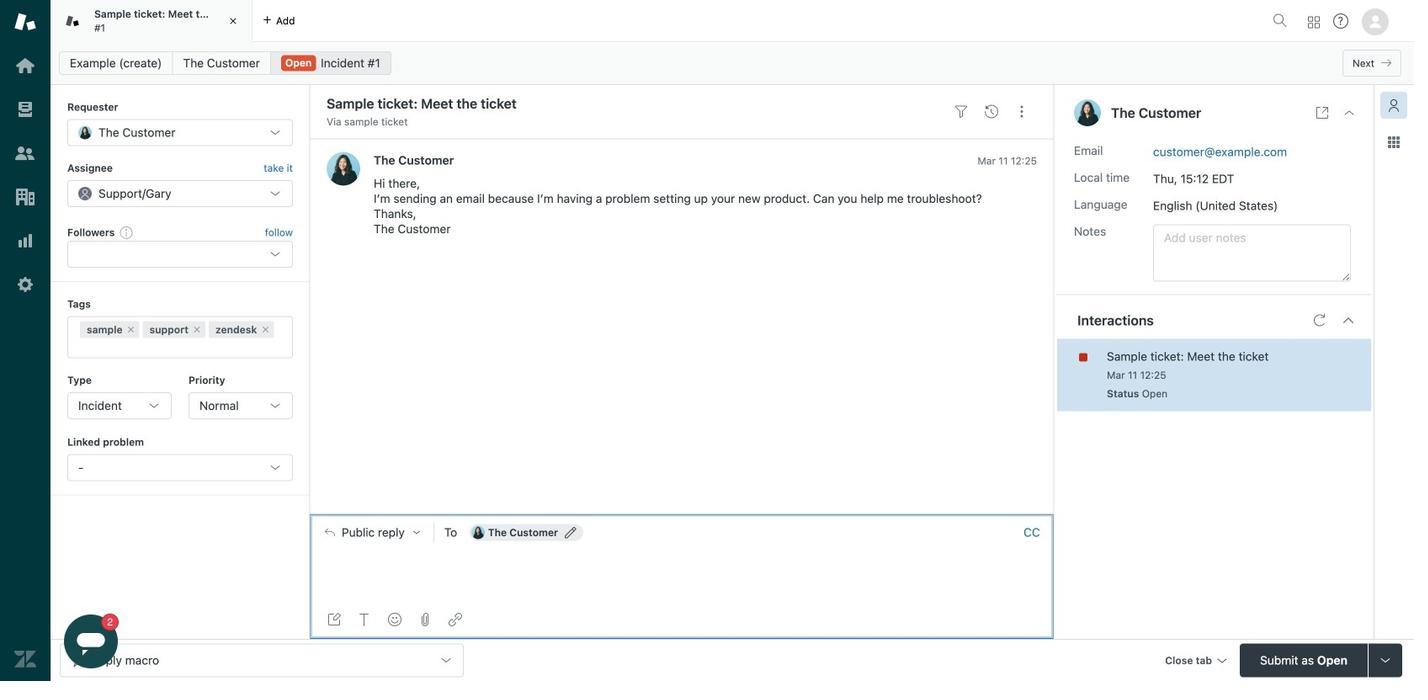 Task type: locate. For each thing, give the bounding box(es) containing it.
zendesk support image
[[14, 11, 36, 33]]

1 vertical spatial close image
[[1343, 106, 1357, 120]]

organizations image
[[14, 186, 36, 208]]

Add user notes text field
[[1154, 225, 1352, 282]]

1 horizontal spatial remove image
[[192, 325, 202, 335]]

secondary element
[[51, 46, 1415, 80]]

Subject field
[[323, 93, 943, 114]]

draft mode image
[[328, 613, 341, 627]]

insert emojis image
[[388, 613, 402, 627]]

remove image
[[126, 325, 136, 335], [192, 325, 202, 335]]

tab
[[51, 0, 253, 42]]

close image inside tabs tab list
[[225, 13, 242, 29]]

0 horizontal spatial remove image
[[126, 325, 136, 335]]

events image
[[985, 105, 999, 119]]

0 horizontal spatial close image
[[225, 13, 242, 29]]

tabs tab list
[[51, 0, 1267, 42]]

close image
[[225, 13, 242, 29], [1343, 106, 1357, 120]]

edit user image
[[565, 527, 577, 538]]

customer context image
[[1388, 99, 1402, 112]]

avatar image
[[327, 152, 360, 186]]

get started image
[[14, 55, 36, 77]]

ticket actions image
[[1016, 105, 1029, 119]]

remove image
[[261, 325, 271, 335]]

0 vertical spatial close image
[[225, 13, 242, 29]]

customers image
[[14, 142, 36, 164]]



Task type: describe. For each thing, give the bounding box(es) containing it.
format text image
[[358, 613, 371, 627]]

customer@example.com image
[[471, 526, 485, 539]]

hide composer image
[[675, 507, 689, 521]]

add attachment image
[[419, 613, 432, 627]]

1 horizontal spatial close image
[[1343, 106, 1357, 120]]

reporting image
[[14, 230, 36, 252]]

zendesk products image
[[1309, 16, 1321, 28]]

main element
[[0, 0, 51, 681]]

zendesk image
[[14, 649, 36, 670]]

Public reply composer text field
[[318, 550, 1047, 586]]

displays possible ticket submission types image
[[1380, 654, 1393, 667]]

user image
[[1075, 99, 1102, 126]]

filter image
[[955, 105, 969, 119]]

view more details image
[[1316, 106, 1330, 120]]

Mar 11 12:25 text field
[[978, 155, 1038, 167]]

add link (cmd k) image
[[449, 613, 462, 627]]

Mar 11 12:25 text field
[[1108, 369, 1167, 381]]

1 remove image from the left
[[126, 325, 136, 335]]

2 remove image from the left
[[192, 325, 202, 335]]

info on adding followers image
[[120, 226, 133, 239]]

apps image
[[1388, 136, 1402, 149]]

admin image
[[14, 274, 36, 296]]

views image
[[14, 99, 36, 120]]

get help image
[[1334, 13, 1349, 29]]



